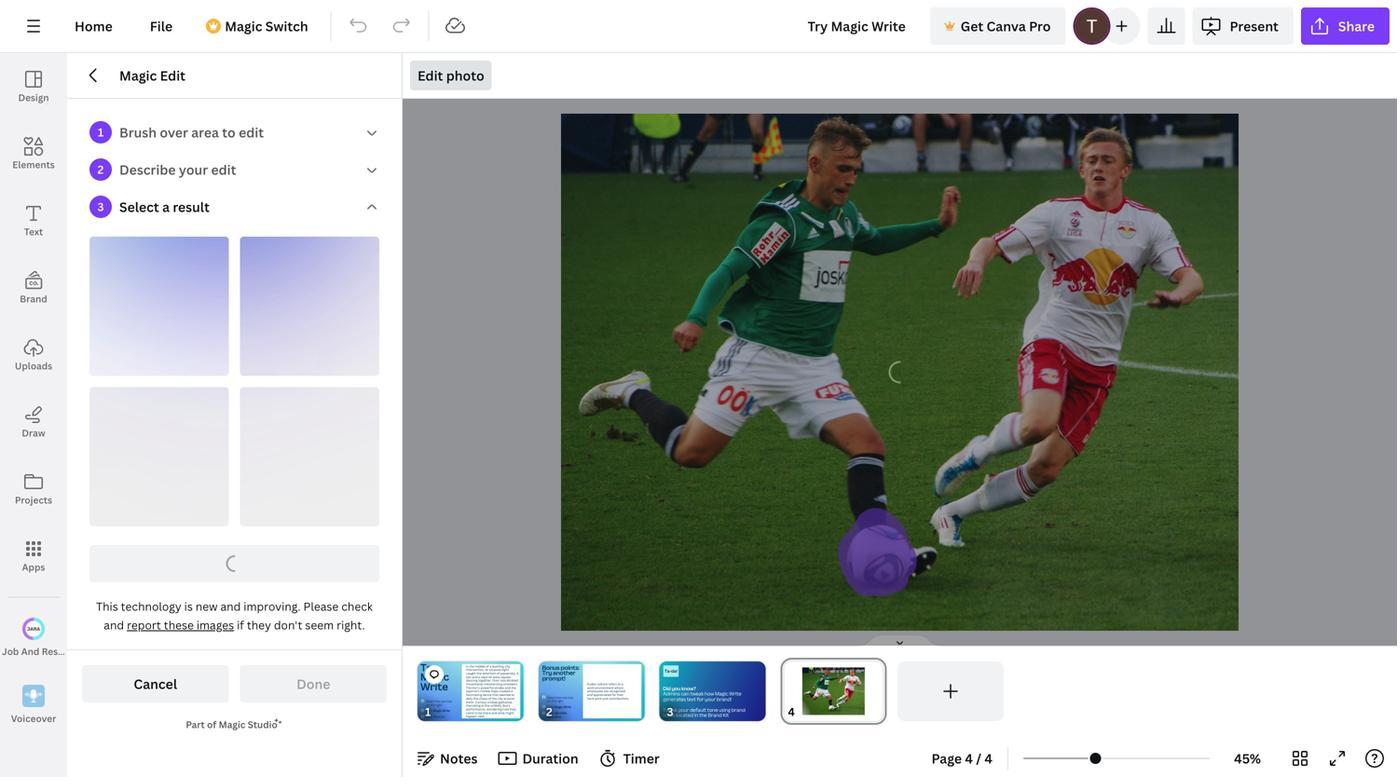 Task type: vqa. For each thing, say whether or not it's contained in the screenshot.
the rightmost 3
yes



Task type: describe. For each thing, give the bounding box(es) containing it.
these
[[164, 618, 194, 633]]

2 inside select the text box on the right 1 2 click magic write
[[543, 706, 544, 709]]

projects
[[15, 494, 52, 507]]

in the middle of a bustling city intersection, an unusual sight caught the attention of passersby. a lion and a squirrel were square dancing together, their coordinated movements mesmerizing onlookers. the lion's powerful strides and the squirrel's nimble hops created a fascinating dance that seemed to defy the chaos of the city around them. curious crowds gathered, marveling at the unlikely duo's performance, wondering how they came to be there and what might happen next.
[[466, 665, 519, 719]]

brand!
[[717, 696, 732, 703]]

select for select a result
[[119, 198, 159, 216]]

did you know? admins can tweak how magic write generates text for your brand!
[[663, 686, 742, 703]]

technology
[[121, 599, 182, 614]]

select for select the text box on the right 1 2 click magic write
[[547, 696, 556, 700]]

side panel tab list
[[0, 53, 89, 739]]

select inside try magic write select the text box on the right 1 2 3 click magic write click rewrite
[[426, 700, 435, 704]]

over
[[160, 124, 188, 141]]

is
[[184, 599, 193, 614]]

caught
[[466, 672, 476, 676]]

report these images if they don't seem right.
[[127, 618, 365, 633]]

brand
[[732, 707, 746, 714]]

sprinkle
[[555, 712, 567, 716]]

a left squirrel
[[479, 675, 480, 680]]

voice
[[663, 712, 675, 719]]

magic studio
[[219, 719, 278, 732]]

a right an
[[490, 665, 492, 669]]

attention
[[483, 672, 496, 676]]

around
[[504, 697, 515, 701]]

2 4 from the left
[[985, 750, 993, 768]]

done
[[297, 676, 330, 693]]

wondering
[[487, 708, 502, 712]]

present button
[[1193, 7, 1294, 45]]

and
[[21, 646, 40, 658]]

bonus
[[542, 664, 560, 672]]

recognized
[[609, 690, 625, 694]]

appreciated
[[594, 693, 611, 698]]

where
[[615, 686, 624, 690]]

text inside select the text box on the right 1 2 click magic write
[[562, 696, 568, 700]]

/
[[977, 750, 982, 768]]

area
[[191, 124, 219, 141]]

and down are
[[603, 697, 608, 701]]

sight
[[502, 668, 509, 672]]

ai
[[80, 646, 89, 658]]

seem
[[305, 618, 334, 633]]

on inside select the text box on the right 1 2 click magic write
[[547, 700, 551, 704]]

write inside select the text box on the right 1 2 click magic write
[[564, 705, 571, 710]]

marveling
[[466, 704, 481, 708]]

switch
[[266, 17, 308, 35]]

curious
[[475, 701, 487, 705]]

unusual
[[490, 668, 501, 672]]

created
[[499, 690, 510, 694]]

another
[[553, 670, 576, 678]]

text inside try magic write select the text box on the right 1 2 3 click magic write click rewrite
[[441, 700, 447, 704]]

duration
[[523, 750, 579, 768]]

prompt!
[[542, 675, 566, 683]]

a left result
[[162, 198, 170, 216]]

passersby.
[[501, 672, 516, 676]]

them.
[[466, 701, 475, 705]]

came
[[466, 711, 474, 715]]

performance,
[[466, 708, 486, 712]]

movements
[[466, 683, 484, 687]]

magic inside 'magic switch' "button"
[[225, 17, 262, 35]]

located
[[676, 712, 694, 719]]

for inside the did you know? admins can tweak how magic write generates text for your brand!
[[697, 696, 704, 703]]

how inside the did you know? admins can tweak how magic write generates text for your brand!
[[705, 691, 714, 698]]

elements
[[12, 159, 55, 171]]

right inside select the text box on the right 1 2 click magic write
[[557, 700, 563, 704]]

text
[[24, 226, 43, 238]]

elements button
[[0, 120, 67, 187]]

1 horizontal spatial city
[[505, 665, 510, 669]]

that
[[493, 693, 499, 698]]

write inside the did you know? admins can tweak how magic write generates text for your brand!
[[729, 691, 742, 698]]

3 for 3
[[97, 199, 104, 214]]

brush over area to edit
[[119, 124, 264, 141]]

hide pages image
[[856, 634, 945, 649]]

refers
[[608, 683, 617, 687]]

their inside bonus points: try another prompt! kudos culture refers to a work environment where employees are recognized and appreciated for their hard work and contributions.
[[617, 693, 624, 698]]

to right area
[[222, 124, 236, 141]]

there
[[483, 711, 491, 715]]

points:
[[561, 664, 580, 672]]

3 inside try magic write select the text box on the right 1 2 3 click magic write click rewrite
[[422, 716, 423, 719]]

page 4 / 4 button
[[925, 744, 1001, 774]]

lion's
[[472, 686, 480, 690]]

resume
[[42, 646, 78, 658]]

to left be
[[475, 711, 478, 715]]

photo
[[446, 67, 485, 84]]

duo's
[[503, 704, 511, 708]]

are
[[604, 690, 609, 694]]

lion
[[466, 675, 472, 680]]

and down kudos
[[587, 693, 593, 698]]

get canva pro button
[[930, 7, 1066, 45]]

main menu bar
[[0, 0, 1398, 53]]

1 vertical spatial city
[[498, 697, 503, 701]]

crowds
[[487, 701, 498, 705]]

1 edit from the left
[[160, 67, 186, 84]]

1 vertical spatial work
[[595, 697, 602, 701]]

report these images link
[[127, 618, 234, 633]]

click inside select the text box on the right 1 2 click magic write
[[547, 705, 554, 710]]

ta-
[[665, 669, 671, 675]]

this technology is new and improving. please check and
[[96, 599, 373, 633]]

what
[[498, 711, 505, 715]]

voiceover
[[11, 713, 56, 725]]

cancel
[[134, 676, 177, 693]]

notes button
[[410, 744, 485, 774]]

try inside try magic write select the text box on the right 1 2 3 click magic write click rewrite
[[421, 661, 438, 675]]

generates
[[663, 696, 686, 703]]

don't
[[274, 618, 303, 633]]

your inside the did you know? admins can tweak how magic write generates text for your brand!
[[705, 696, 716, 703]]

tone
[[708, 707, 718, 714]]

draw button
[[0, 389, 67, 456]]

of down bustling
[[497, 672, 500, 676]]

magic inside the did you know? admins can tweak how magic write generates text for your brand!
[[715, 691, 729, 698]]

click left rewrite on the bottom left
[[426, 715, 433, 719]]

edit photo
[[418, 67, 485, 84]]

timer
[[624, 750, 660, 768]]

Page title text field
[[803, 703, 811, 722]]

brand button
[[0, 255, 67, 322]]

brand inside 'tweak your default tone using brand voice located in the brand kit'
[[708, 712, 722, 719]]

a inside bonus points: try another prompt! kudos culture refers to a work environment where employees are recognized and appreciated for their hard work and contributions.
[[622, 683, 623, 687]]

3 click sprinkle fairy dust
[[543, 712, 567, 719]]

default
[[690, 707, 707, 714]]

2 inside try magic write select the text box on the right 1 2 3 click magic write click rewrite
[[422, 710, 423, 713]]

at
[[481, 704, 484, 708]]

da!
[[671, 669, 678, 675]]

their inside in the middle of a bustling city intersection, an unusual sight caught the attention of passersby. a lion and a squirrel were square dancing together, their coordinated movements mesmerizing onlookers. the lion's powerful strides and the squirrel's nimble hops created a fascinating dance that seemed to defy the chaos of the city around them. curious crowds gathered, marveling at the unlikely duo's performance, wondering how they came to be there and what might happen next.
[[493, 679, 500, 683]]

page
[[932, 750, 962, 768]]

magic edit
[[119, 67, 186, 84]]

try magic write select the text box on the right 1 2 3 click magic write click rewrite
[[421, 661, 452, 719]]

environment
[[595, 686, 614, 690]]



Task type: locate. For each thing, give the bounding box(es) containing it.
cancel button
[[82, 666, 229, 703]]

job
[[2, 646, 19, 658]]

square
[[501, 675, 511, 680]]

3 left the select a result on the top left of page
[[97, 199, 104, 214]]

gathered,
[[499, 701, 513, 705]]

0 vertical spatial your
[[179, 161, 208, 179]]

share button
[[1302, 7, 1390, 45]]

work up hard
[[587, 686, 594, 690]]

of right part
[[207, 719, 217, 732]]

page 4 / 4
[[932, 750, 993, 768]]

next.
[[478, 715, 485, 719]]

mesmerizing
[[484, 683, 503, 687]]

improving.
[[244, 599, 301, 614]]

3 left rewrite on the bottom left
[[422, 716, 423, 719]]

0 horizontal spatial 4
[[965, 750, 974, 768]]

magic up rewrite on the bottom left
[[434, 709, 442, 713]]

how down gathered,
[[503, 708, 509, 712]]

magic up sprinkle
[[555, 705, 563, 710]]

notes
[[440, 750, 478, 768]]

edit inside dropdown button
[[418, 67, 443, 84]]

try inside bonus points: try another prompt! kudos culture refers to a work environment where employees are recognized and appreciated for their hard work and contributions.
[[542, 670, 552, 678]]

select a result
[[119, 198, 210, 216]]

box inside select the text box on the right 1 2 click magic write
[[568, 696, 573, 700]]

1 horizontal spatial edit
[[239, 124, 264, 141]]

rewrite
[[434, 715, 445, 719]]

0 vertical spatial how
[[705, 691, 714, 698]]

1 horizontal spatial box
[[568, 696, 573, 700]]

2 horizontal spatial select
[[547, 696, 556, 700]]

right up sprinkle
[[557, 700, 563, 704]]

1 horizontal spatial 3
[[422, 716, 423, 719]]

they right if
[[247, 618, 271, 633]]

chaos
[[479, 697, 488, 701]]

0 vertical spatial they
[[247, 618, 271, 633]]

draw
[[22, 427, 45, 440]]

dancing
[[466, 679, 478, 683]]

brand
[[20, 293, 47, 305], [708, 712, 722, 719]]

1 horizontal spatial select
[[426, 700, 435, 704]]

0 horizontal spatial they
[[247, 618, 271, 633]]

0 horizontal spatial text
[[441, 700, 447, 704]]

city down created
[[498, 697, 503, 701]]

1 horizontal spatial text
[[562, 696, 568, 700]]

job and resume ai button
[[0, 605, 89, 672]]

0 vertical spatial edit
[[239, 124, 264, 141]]

and up if
[[220, 599, 241, 614]]

1 horizontal spatial right
[[557, 700, 563, 704]]

2 up 3 click sprinkle fairy dust
[[543, 706, 544, 709]]

your down the brush over area to edit
[[179, 161, 208, 179]]

1 vertical spatial they
[[510, 708, 516, 712]]

1 horizontal spatial they
[[510, 708, 516, 712]]

uploads button
[[0, 322, 67, 389]]

of right "chaos"
[[489, 697, 492, 701]]

duration button
[[493, 744, 586, 774]]

file button
[[135, 7, 188, 45]]

select the text box on the right 1 2 click magic write
[[543, 696, 573, 710]]

select inside select the text box on the right 1 2 click magic write
[[547, 696, 556, 700]]

45% button
[[1218, 744, 1278, 774]]

3 for 3 click sprinkle fairy dust
[[543, 712, 544, 715]]

new
[[196, 599, 218, 614]]

middle
[[475, 665, 485, 669]]

0 horizontal spatial select
[[119, 198, 159, 216]]

on left them.
[[426, 703, 430, 708]]

2 vertical spatial your
[[678, 707, 689, 714]]

1 horizontal spatial for
[[697, 696, 704, 703]]

result
[[173, 198, 210, 216]]

a up recognized
[[622, 683, 623, 687]]

1 horizontal spatial 4
[[985, 750, 993, 768]]

2 edit from the left
[[418, 67, 443, 84]]

for inside bonus points: try another prompt! kudos culture refers to a work environment where employees are recognized and appreciated for their hard work and contributions.
[[612, 693, 616, 698]]

dance
[[483, 693, 492, 698]]

of right middle
[[486, 665, 489, 669]]

2 left "came"
[[422, 710, 423, 713]]

try left the another at bottom left
[[542, 670, 552, 678]]

contributions.
[[609, 697, 629, 701]]

right.
[[337, 618, 365, 633]]

0 horizontal spatial your
[[179, 161, 208, 179]]

1 inside select the text box on the right 1 2 click magic write
[[543, 696, 544, 699]]

and right lion
[[472, 675, 478, 680]]

a right created
[[511, 690, 513, 694]]

your inside 'tweak your default tone using brand voice located in the brand kit'
[[678, 707, 689, 714]]

0 horizontal spatial their
[[493, 679, 500, 683]]

0 vertical spatial 2
[[98, 162, 104, 177]]

design
[[18, 91, 49, 104]]

magic
[[225, 17, 262, 35], [119, 67, 157, 84], [421, 671, 449, 684], [715, 691, 729, 698], [555, 705, 563, 710], [434, 709, 442, 713], [219, 719, 246, 732]]

1 horizontal spatial how
[[705, 691, 714, 698]]

seemed
[[499, 693, 511, 698]]

0 horizontal spatial for
[[612, 693, 616, 698]]

1 vertical spatial edit
[[211, 161, 236, 179]]

1 vertical spatial brand
[[708, 712, 722, 719]]

text button
[[0, 187, 67, 255]]

select up rewrite on the bottom left
[[426, 700, 435, 704]]

0 vertical spatial work
[[587, 686, 594, 690]]

0 horizontal spatial edit
[[211, 161, 236, 179]]

how inside in the middle of a bustling city intersection, an unusual sight caught the attention of passersby. a lion and a squirrel were square dancing together, their coordinated movements mesmerizing onlookers. the lion's powerful strides and the squirrel's nimble hops created a fascinating dance that seemed to defy the chaos of the city around them. curious crowds gathered, marveling at the unlikely duo's performance, wondering how they came to be there and what might happen next.
[[503, 708, 509, 712]]

1 vertical spatial 1
[[543, 696, 544, 699]]

2 left "describe"
[[98, 162, 104, 177]]

and left the "what"
[[492, 711, 497, 715]]

0 horizontal spatial on
[[426, 703, 430, 708]]

home
[[75, 17, 113, 35]]

1 horizontal spatial their
[[617, 693, 624, 698]]

2 vertical spatial 2
[[422, 710, 423, 713]]

edit down file popup button
[[160, 67, 186, 84]]

edit left photo
[[418, 67, 443, 84]]

to inside bonus points: try another prompt! kudos culture refers to a work environment where employees are recognized and appreciated for their hard work and contributions.
[[618, 683, 621, 687]]

onlookers.
[[503, 683, 518, 687]]

select up 3 click sprinkle fairy dust
[[547, 696, 556, 700]]

your for default
[[678, 707, 689, 714]]

click left the "dust"
[[547, 712, 554, 716]]

magic up using
[[715, 691, 729, 698]]

right up rewrite on the bottom left
[[436, 703, 442, 708]]

be
[[479, 711, 482, 715]]

magic left studio
[[219, 719, 246, 732]]

describe
[[119, 161, 176, 179]]

their up strides
[[493, 679, 500, 683]]

admins
[[663, 691, 680, 698]]

hops
[[491, 690, 498, 694]]

0 vertical spatial city
[[505, 665, 510, 669]]

write
[[421, 680, 448, 694], [729, 691, 742, 698], [564, 705, 571, 710], [443, 709, 450, 713]]

the inside 'tweak your default tone using brand voice located in the brand kit'
[[700, 712, 707, 719]]

please
[[304, 599, 339, 614]]

magic left lion
[[421, 671, 449, 684]]

1 vertical spatial their
[[617, 693, 624, 698]]

magic inside select the text box on the right 1 2 click magic write
[[555, 705, 563, 710]]

present
[[1230, 17, 1279, 35]]

text inside the did you know? admins can tweak how magic write generates text for your brand!
[[687, 696, 696, 703]]

for up default at the bottom of page
[[697, 696, 704, 703]]

and down coordinated
[[505, 686, 511, 690]]

defy
[[466, 697, 473, 701]]

select down "describe"
[[119, 198, 159, 216]]

0 vertical spatial 1
[[98, 124, 104, 140]]

edit down area
[[211, 161, 236, 179]]

0 horizontal spatial right
[[436, 703, 442, 708]]

together,
[[479, 679, 492, 683]]

their
[[493, 679, 500, 683], [617, 693, 624, 698]]

1 vertical spatial 2
[[543, 706, 544, 709]]

2 horizontal spatial text
[[687, 696, 696, 703]]

3 left sprinkle
[[543, 712, 544, 715]]

0 horizontal spatial brand
[[20, 293, 47, 305]]

0 horizontal spatial edit
[[160, 67, 186, 84]]

a
[[517, 672, 519, 676]]

1 horizontal spatial 2
[[422, 710, 423, 713]]

how right tweak
[[705, 691, 714, 698]]

happen
[[466, 715, 477, 719]]

hard
[[587, 697, 594, 701]]

0 horizontal spatial try
[[421, 661, 438, 675]]

you
[[672, 686, 681, 692]]

0 vertical spatial brand
[[20, 293, 47, 305]]

text up rewrite on the bottom left
[[441, 700, 447, 704]]

2 horizontal spatial 2
[[543, 706, 544, 709]]

1 vertical spatial how
[[503, 708, 509, 712]]

2 horizontal spatial 3
[[543, 712, 544, 715]]

1 4 from the left
[[965, 750, 974, 768]]

0 horizontal spatial 1
[[98, 124, 104, 140]]

part of
[[186, 719, 219, 732]]

your up 'tone' at right
[[705, 696, 716, 703]]

box left defy
[[447, 700, 452, 704]]

0 horizontal spatial how
[[503, 708, 509, 712]]

1 horizontal spatial edit
[[418, 67, 443, 84]]

employees
[[587, 690, 603, 694]]

uploads
[[15, 360, 52, 373]]

right inside try magic write select the text box on the right 1 2 3 click magic write click rewrite
[[436, 703, 442, 708]]

1 horizontal spatial 1
[[422, 700, 423, 703]]

2 vertical spatial 1
[[422, 700, 423, 703]]

work right hard
[[595, 697, 602, 701]]

4 left /
[[965, 750, 974, 768]]

0 horizontal spatial city
[[498, 697, 503, 701]]

magic left switch
[[225, 17, 262, 35]]

4 right /
[[985, 750, 993, 768]]

and down this on the left of page
[[104, 618, 124, 633]]

to right refers
[[618, 683, 621, 687]]

job and resume ai
[[2, 646, 89, 658]]

your for edit
[[179, 161, 208, 179]]

voiceover button
[[0, 672, 67, 739]]

text down know?
[[687, 696, 696, 703]]

click left "came"
[[426, 709, 433, 713]]

for right are
[[612, 693, 616, 698]]

text up sprinkle
[[562, 696, 568, 700]]

report
[[127, 618, 161, 633]]

a
[[162, 198, 170, 216], [490, 665, 492, 669], [479, 675, 480, 680], [622, 683, 623, 687], [511, 690, 513, 694]]

1 horizontal spatial try
[[542, 670, 552, 678]]

they down gathered,
[[510, 708, 516, 712]]

brand inside button
[[20, 293, 47, 305]]

box left hard
[[568, 696, 573, 700]]

1 vertical spatial your
[[705, 696, 716, 703]]

Design title text field
[[793, 7, 923, 45]]

1 horizontal spatial your
[[678, 707, 689, 714]]

0 horizontal spatial 3
[[97, 199, 104, 214]]

1 left defy
[[422, 700, 423, 703]]

describe your edit
[[119, 161, 236, 179]]

strides
[[495, 686, 505, 690]]

nimble
[[480, 690, 491, 694]]

box inside try magic write select the text box on the right 1 2 3 click magic write click rewrite
[[447, 700, 452, 704]]

1 horizontal spatial brand
[[708, 712, 722, 719]]

click up 3 click sprinkle fairy dust
[[547, 705, 554, 710]]

squirrel's
[[466, 690, 480, 694]]

home link
[[60, 7, 128, 45]]

page 4 image
[[781, 662, 887, 722]]

0 vertical spatial their
[[493, 679, 500, 683]]

0 horizontal spatial 2
[[98, 162, 104, 177]]

magic down file
[[119, 67, 157, 84]]

1 left brush
[[98, 124, 104, 140]]

your right tweak
[[678, 707, 689, 714]]

1 up 3 click sprinkle fairy dust
[[543, 696, 544, 699]]

2 horizontal spatial your
[[705, 696, 716, 703]]

3 inside 3 click sprinkle fairy dust
[[543, 712, 544, 715]]

on up 3 click sprinkle fairy dust
[[547, 700, 551, 704]]

images
[[197, 618, 234, 633]]

projects button
[[0, 456, 67, 523]]

2 horizontal spatial 1
[[543, 696, 544, 699]]

tweak
[[691, 691, 704, 698]]

on inside try magic write select the text box on the right 1 2 3 click magic write click rewrite
[[426, 703, 430, 708]]

1 horizontal spatial on
[[547, 700, 551, 704]]

if
[[237, 618, 244, 633]]

click inside 3 click sprinkle fairy dust
[[547, 712, 554, 716]]

an
[[485, 668, 489, 672]]

tweak your default tone using brand voice located in the brand kit
[[663, 707, 746, 719]]

their down where
[[617, 693, 624, 698]]

city up passersby.
[[505, 665, 510, 669]]

to right seemed
[[512, 693, 515, 698]]

1 inside try magic write select the text box on the right 1 2 3 click magic write click rewrite
[[422, 700, 423, 703]]

they inside in the middle of a bustling city intersection, an unusual sight caught the attention of passersby. a lion and a squirrel were square dancing together, their coordinated movements mesmerizing onlookers. the lion's powerful strides and the squirrel's nimble hops created a fascinating dance that seemed to defy the chaos of the city around them. curious crowds gathered, marveling at the unlikely duo's performance, wondering how they came to be there and what might happen next.
[[510, 708, 516, 712]]

brand up the uploads 'button'
[[20, 293, 47, 305]]

edit right area
[[239, 124, 264, 141]]

brand left kit
[[708, 712, 722, 719]]

try left in
[[421, 661, 438, 675]]

0 horizontal spatial box
[[447, 700, 452, 704]]

your
[[179, 161, 208, 179], [705, 696, 716, 703], [678, 707, 689, 714]]



